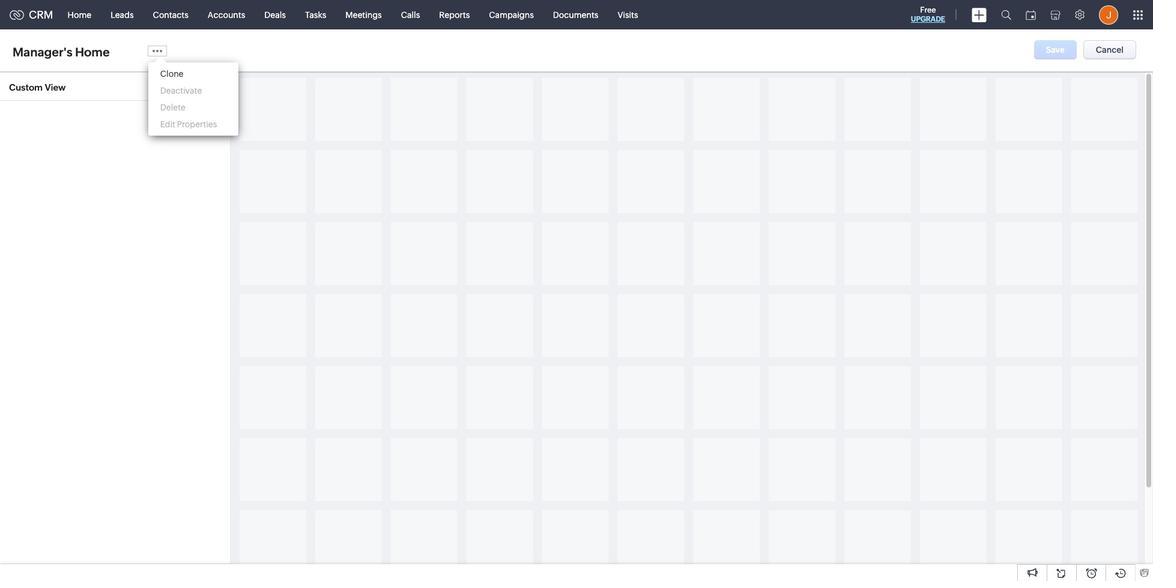 Task type: locate. For each thing, give the bounding box(es) containing it.
free upgrade
[[912, 5, 946, 23]]

cancel
[[1097, 45, 1125, 55]]

reports link
[[430, 0, 480, 29]]

contacts link
[[143, 0, 198, 29]]

custom view link
[[0, 72, 230, 100]]

upgrade
[[912, 15, 946, 23]]

tasks link
[[296, 0, 336, 29]]

clone
[[160, 69, 184, 79]]

search image
[[1002, 10, 1012, 20]]

search element
[[995, 0, 1019, 29]]

meetings link
[[336, 0, 392, 29]]

visits
[[618, 10, 639, 20]]

edit
[[160, 120, 175, 129]]

properties
[[177, 120, 217, 129]]

reports
[[440, 10, 470, 20]]

logo image
[[10, 10, 24, 20]]

leads
[[111, 10, 134, 20]]

custom view
[[9, 82, 66, 93]]

meetings
[[346, 10, 382, 20]]

None text field
[[9, 43, 143, 61]]

calendar image
[[1027, 10, 1037, 20]]

free
[[921, 5, 937, 14]]

documents
[[553, 10, 599, 20]]

create menu element
[[965, 0, 995, 29]]

calls
[[401, 10, 420, 20]]

deals link
[[255, 0, 296, 29]]



Task type: describe. For each thing, give the bounding box(es) containing it.
delete
[[160, 103, 186, 112]]

campaigns link
[[480, 0, 544, 29]]

custom
[[9, 82, 43, 93]]

leads link
[[101, 0, 143, 29]]

crm
[[29, 8, 53, 21]]

home
[[68, 10, 91, 20]]

accounts link
[[198, 0, 255, 29]]

home link
[[58, 0, 101, 29]]

calls link
[[392, 0, 430, 29]]

documents link
[[544, 0, 609, 29]]

tasks
[[305, 10, 327, 20]]

profile image
[[1100, 5, 1119, 24]]

create menu image
[[972, 8, 987, 22]]

contacts
[[153, 10, 189, 20]]

edit properties
[[160, 120, 217, 129]]

view
[[45, 82, 66, 93]]

deals
[[265, 10, 286, 20]]

visits link
[[609, 0, 648, 29]]

crm link
[[10, 8, 53, 21]]

campaigns
[[489, 10, 534, 20]]

profile element
[[1093, 0, 1126, 29]]

accounts
[[208, 10, 245, 20]]

cancel button
[[1084, 40, 1137, 60]]

deactivate
[[160, 86, 202, 96]]



Task type: vqa. For each thing, say whether or not it's contained in the screenshot.
Chats image
no



